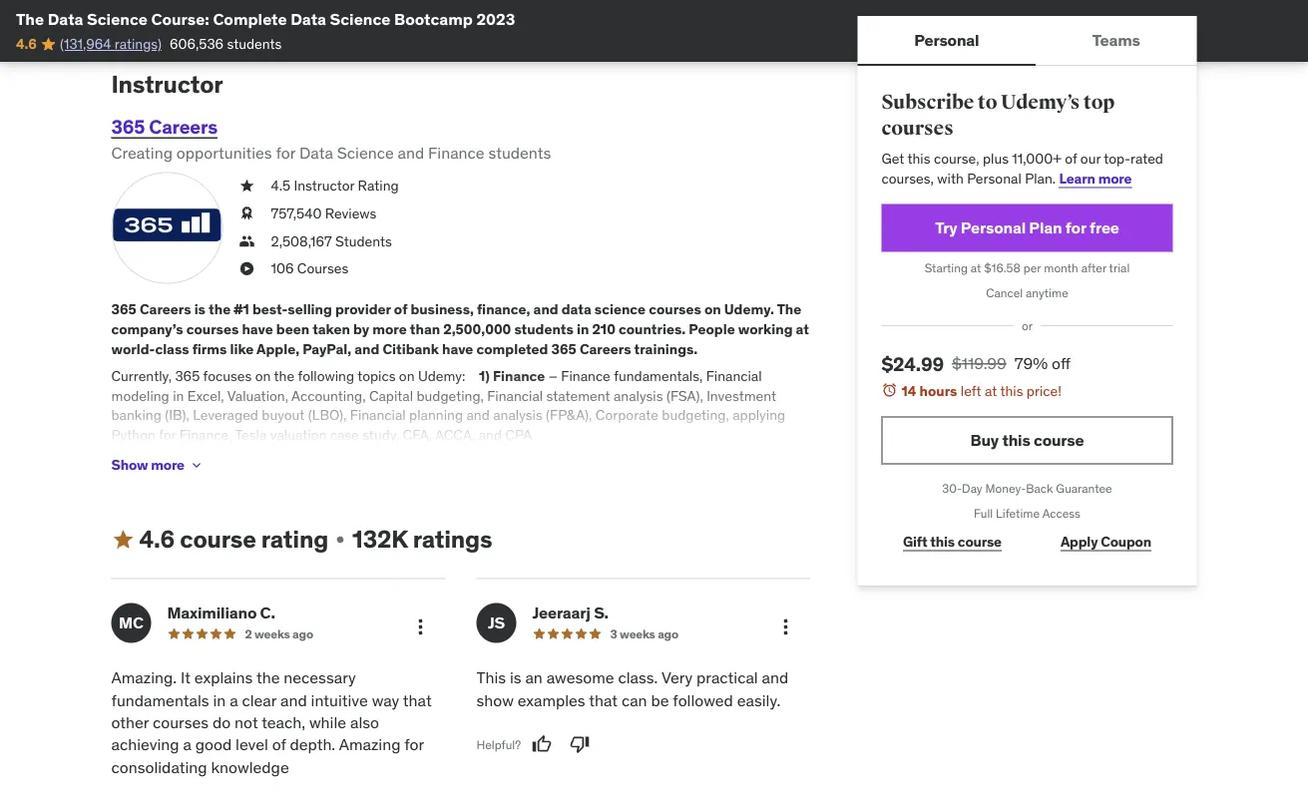 Task type: locate. For each thing, give the bounding box(es) containing it.
2 horizontal spatial finance
[[561, 367, 610, 385]]

2 vertical spatial in
[[213, 690, 226, 710]]

and left data on the left of the page
[[533, 300, 558, 318]]

0 vertical spatial personal
[[914, 29, 979, 50]]

1 vertical spatial analysis
[[493, 406, 543, 424]]

weeks
[[254, 626, 290, 641], [620, 626, 655, 641]]

for down (ib),
[[159, 426, 176, 444]]

courses down subscribe
[[882, 116, 954, 140]]

science up rating
[[337, 142, 394, 163]]

excel,
[[187, 387, 224, 405]]

2 vertical spatial more
[[151, 456, 184, 474]]

careers up opportunities
[[149, 114, 217, 138]]

0 vertical spatial the
[[16, 8, 44, 29]]

2023
[[476, 8, 515, 29]]

0 vertical spatial the
[[209, 300, 231, 318]]

1 vertical spatial of
[[394, 300, 407, 318]]

left
[[961, 382, 981, 399]]

1 ago from the left
[[292, 626, 313, 641]]

1 horizontal spatial instructor
[[294, 177, 354, 195]]

365 up company's
[[111, 300, 136, 318]]

capital
[[369, 387, 413, 405]]

instructor up 757,540 reviews
[[294, 177, 354, 195]]

necessary
[[284, 667, 356, 688]]

c.
[[260, 602, 275, 623]]

1 horizontal spatial 4.6
[[139, 524, 175, 554]]

finance inside – finance fundamentals, financial modeling in excel, valuation, accounting, capital budgeting, financial statement analysis (fsa), investment banking (ib), leveraged buyout (lbo), financial planning and analysis (fp&a), corporate budgeting, applying python for finance, tesla valuation case study, cfa, acca, and cpa
[[561, 367, 610, 385]]

weeks for jeeraarj s.
[[620, 626, 655, 641]]

0 vertical spatial careers
[[149, 114, 217, 138]]

1 horizontal spatial at
[[971, 260, 981, 276]]

xsmall image
[[239, 176, 255, 196], [239, 204, 255, 223], [188, 458, 204, 474], [332, 532, 348, 548]]

of left our
[[1065, 149, 1077, 167]]

it
[[181, 667, 191, 688]]

finance inside 365 careers creating opportunities for data science and finance students
[[428, 142, 485, 163]]

1 vertical spatial careers
[[140, 300, 191, 318]]

this left price!
[[1000, 382, 1023, 399]]

science left bootcamp
[[330, 8, 391, 29]]

2 horizontal spatial course
[[1034, 430, 1084, 450]]

and inside 365 careers creating opportunities for data science and finance students
[[398, 142, 424, 163]]

at left $16.58
[[971, 260, 981, 276]]

and down the "by" at the top left
[[354, 340, 379, 357]]

1 horizontal spatial weeks
[[620, 626, 655, 641]]

1 vertical spatial instructor
[[294, 177, 354, 195]]

case
[[330, 426, 359, 444]]

and left cpa
[[479, 426, 502, 444]]

on up capital
[[399, 367, 415, 385]]

courses up the firms
[[186, 320, 239, 338]]

in up (ib),
[[173, 387, 184, 405]]

medium image
[[111, 528, 135, 552]]

taken
[[312, 320, 350, 338]]

1 that from the left
[[403, 690, 432, 710]]

a down "explains"
[[230, 690, 238, 710]]

this inside the get this course, plus 11,000+ of our top-rated courses, with personal plan.
[[907, 149, 930, 167]]

get this course, plus 11,000+ of our top-rated courses, with personal plan.
[[882, 149, 1163, 187]]

30-
[[942, 481, 962, 496]]

1 vertical spatial budgeting,
[[662, 406, 729, 424]]

students
[[227, 35, 282, 53], [488, 142, 551, 163], [514, 320, 574, 338]]

money-
[[985, 481, 1026, 496]]

knowledge
[[211, 757, 289, 777]]

more
[[1098, 169, 1132, 187], [372, 320, 407, 338], [151, 456, 184, 474]]

on up valuation,
[[255, 367, 271, 385]]

course
[[1034, 430, 1084, 450], [180, 524, 256, 554], [958, 532, 1002, 550]]

awesome
[[546, 667, 614, 688]]

the inside amazing. it explains the necessary fundamentals in a clear and intuitive way that other courses do not teach, while also achieving a good level of depth. amazing for consolidating knowledge
[[256, 667, 280, 688]]

banking
[[111, 406, 161, 424]]

0 vertical spatial financial
[[706, 367, 762, 385]]

2 xsmall image from the top
[[239, 259, 255, 278]]

2,508,167
[[271, 232, 332, 250]]

careers for 365 careers is the #1 best-selling provider of business, finance, and data science courses on udemy. the company's courses have been taken by more than 2,500,000 students in 210 countries. people working at world-class firms like apple, paypal, and citibank have completed 365 careers trainings.
[[140, 300, 191, 318]]

4.6 for 4.6 course rating
[[139, 524, 175, 554]]

course down full
[[958, 532, 1002, 550]]

personal inside the get this course, plus 11,000+ of our top-rated courses, with personal plan.
[[967, 169, 1021, 187]]

0 horizontal spatial of
[[272, 734, 286, 755]]

easily.
[[737, 690, 780, 710]]

for inside – finance fundamentals, financial modeling in excel, valuation, accounting, capital budgeting, financial statement analysis (fsa), investment banking (ib), leveraged buyout (lbo), financial planning and analysis (fp&a), corporate budgeting, applying python for finance, tesla valuation case study, cfa, acca, and cpa
[[159, 426, 176, 444]]

0 vertical spatial in
[[577, 320, 589, 338]]

that left can
[[589, 690, 618, 710]]

tab list
[[858, 16, 1197, 66]]

365 up creating on the left top of the page
[[111, 114, 145, 138]]

at
[[971, 260, 981, 276], [796, 320, 809, 338], [985, 382, 997, 399]]

(lbo),
[[308, 406, 347, 424]]

0 horizontal spatial on
[[255, 367, 271, 385]]

get
[[882, 149, 904, 167]]

1 vertical spatial at
[[796, 320, 809, 338]]

606,536 students
[[170, 35, 282, 53]]

careers down 210 countries.
[[580, 340, 631, 357]]

rated
[[1131, 149, 1163, 167]]

ago
[[292, 626, 313, 641], [658, 626, 678, 641]]

1 vertical spatial in
[[173, 387, 184, 405]]

2 horizontal spatial more
[[1098, 169, 1132, 187]]

1 vertical spatial have
[[442, 340, 473, 357]]

1 vertical spatial xsmall image
[[239, 259, 255, 278]]

and up teach,
[[280, 690, 307, 710]]

1 horizontal spatial in
[[213, 690, 226, 710]]

ago for class.
[[658, 626, 678, 641]]

4.6 left (131,964
[[16, 35, 36, 53]]

0 vertical spatial 4.6
[[16, 35, 36, 53]]

more for show more
[[151, 456, 184, 474]]

1 horizontal spatial of
[[394, 300, 407, 318]]

data right complete
[[291, 8, 326, 29]]

0 vertical spatial xsmall image
[[239, 231, 255, 251]]

udemy.
[[724, 300, 774, 318]]

alarm image
[[882, 382, 897, 398]]

0 vertical spatial students
[[227, 35, 282, 53]]

courses inside subscribe to udemy's top courses
[[882, 116, 954, 140]]

365 careers link
[[111, 114, 217, 138]]

1 vertical spatial the
[[777, 300, 801, 318]]

0 horizontal spatial in
[[173, 387, 184, 405]]

more right the "by" at the top left
[[372, 320, 407, 338]]

1 horizontal spatial course
[[958, 532, 1002, 550]]

0 horizontal spatial weeks
[[254, 626, 290, 641]]

0 vertical spatial analysis
[[614, 387, 663, 405]]

instructor
[[111, 69, 223, 99], [294, 177, 354, 195]]

1 vertical spatial personal
[[967, 169, 1021, 187]]

personal down plus in the right of the page
[[967, 169, 1021, 187]]

4.6 right medium icon
[[139, 524, 175, 554]]

data up (131,964
[[48, 8, 83, 29]]

analysis up cpa
[[493, 406, 543, 424]]

courses down fundamentals
[[153, 712, 209, 733]]

personal up $16.58
[[961, 217, 1026, 238]]

1 vertical spatial students
[[488, 142, 551, 163]]

this inside button
[[1002, 430, 1030, 450]]

fundamentals,
[[614, 367, 703, 385]]

the
[[16, 8, 44, 29], [777, 300, 801, 318]]

while
[[309, 712, 346, 733]]

of down teach,
[[272, 734, 286, 755]]

ago up very
[[658, 626, 678, 641]]

1 horizontal spatial is
[[510, 667, 521, 688]]

careers for 365 careers creating opportunities for data science and finance students
[[149, 114, 217, 138]]

0 vertical spatial have
[[242, 320, 273, 338]]

$119.99
[[952, 353, 1006, 374]]

2 horizontal spatial on
[[704, 300, 721, 318]]

data for data
[[291, 8, 326, 29]]

2 vertical spatial the
[[256, 667, 280, 688]]

0 vertical spatial more
[[1098, 169, 1132, 187]]

0 vertical spatial is
[[194, 300, 205, 318]]

tesla
[[235, 426, 267, 444]]

more inside 365 careers is the #1 best-selling provider of business, finance, and data science courses on udemy. the company's courses have been taken by more than 2,500,000 students in 210 countries. people working at world-class firms like apple, paypal, and citibank have completed 365 careers trainings.
[[372, 320, 407, 338]]

for left the free
[[1065, 217, 1086, 238]]

of inside 365 careers is the #1 best-selling provider of business, finance, and data science courses on udemy. the company's courses have been taken by more than 2,500,000 students in 210 countries. people working at world-class firms like apple, paypal, and citibank have completed 365 careers trainings.
[[394, 300, 407, 318]]

course for buy this course
[[1034, 430, 1084, 450]]

2 horizontal spatial financial
[[706, 367, 762, 385]]

more right show
[[151, 456, 184, 474]]

personal inside button
[[914, 29, 979, 50]]

0 horizontal spatial budgeting,
[[417, 387, 484, 405]]

1 horizontal spatial that
[[589, 690, 618, 710]]

xsmall image left 4.5
[[239, 176, 255, 196]]

weeks down c.
[[254, 626, 290, 641]]

0 horizontal spatial is
[[194, 300, 205, 318]]

a left good
[[183, 734, 191, 755]]

the left #1
[[209, 300, 231, 318]]

practical
[[697, 667, 758, 688]]

0 horizontal spatial have
[[242, 320, 273, 338]]

financial up the investment
[[706, 367, 762, 385]]

132k
[[352, 524, 408, 554]]

14
[[901, 382, 916, 399]]

2 vertical spatial students
[[514, 320, 574, 338]]

careers inside 365 careers creating opportunities for data science and finance students
[[149, 114, 217, 138]]

amazing
[[339, 734, 401, 755]]

course down price!
[[1034, 430, 1084, 450]]

14 hours left at this price!
[[901, 382, 1062, 399]]

2 vertical spatial of
[[272, 734, 286, 755]]

ago for necessary
[[292, 626, 313, 641]]

plan
[[1029, 217, 1062, 238]]

for right amazing
[[404, 734, 424, 755]]

0 horizontal spatial more
[[151, 456, 184, 474]]

1 vertical spatial more
[[372, 320, 407, 338]]

is inside 365 careers is the #1 best-selling provider of business, finance, and data science courses on udemy. the company's courses have been taken by more than 2,500,000 students in 210 countries. people working at world-class firms like apple, paypal, and citibank have completed 365 careers trainings.
[[194, 300, 205, 318]]

full
[[974, 506, 993, 521]]

1 vertical spatial 4.6
[[139, 524, 175, 554]]

after
[[1081, 260, 1106, 276]]

that right way
[[403, 690, 432, 710]]

personal up subscribe
[[914, 29, 979, 50]]

a
[[230, 690, 238, 710], [183, 734, 191, 755]]

an
[[525, 667, 543, 688]]

off
[[1052, 353, 1070, 374]]

30-day money-back guarantee full lifetime access
[[942, 481, 1112, 521]]

–
[[548, 367, 558, 385]]

like
[[230, 340, 254, 357]]

depth.
[[290, 734, 335, 755]]

in inside – finance fundamentals, financial modeling in excel, valuation, accounting, capital budgeting, financial statement analysis (fsa), investment banking (ib), leveraged buyout (lbo), financial planning and analysis (fp&a), corporate budgeting, applying python for finance, tesla valuation case study, cfa, acca, and cpa
[[173, 387, 184, 405]]

business,
[[410, 300, 474, 318]]

the down apple,
[[274, 367, 295, 385]]

1 vertical spatial is
[[510, 667, 521, 688]]

of
[[1065, 149, 1077, 167], [394, 300, 407, 318], [272, 734, 286, 755]]

additional actions for review by jeeraarj s. image
[[774, 615, 798, 639]]

in down data on the left of the page
[[577, 320, 589, 338]]

2 horizontal spatial of
[[1065, 149, 1077, 167]]

at inside starting at $16.58 per month after trial cancel anytime
[[971, 260, 981, 276]]

of right provider
[[394, 300, 407, 318]]

careers up company's
[[140, 300, 191, 318]]

is up the firms
[[194, 300, 205, 318]]

xsmall image left 106
[[239, 259, 255, 278]]

(fp&a),
[[546, 406, 592, 424]]

365 inside 365 careers creating opportunities for data science and finance students
[[111, 114, 145, 138]]

personal
[[914, 29, 979, 50], [967, 169, 1021, 187], [961, 217, 1026, 238]]

the inside 365 careers is the #1 best-selling provider of business, finance, and data science courses on udemy. the company's courses have been taken by more than 2,500,000 students in 210 countries. people working at world-class firms like apple, paypal, and citibank have completed 365 careers trainings.
[[209, 300, 231, 318]]

365 up –
[[551, 340, 576, 357]]

the up clear
[[256, 667, 280, 688]]

financial down 1) at the top left of page
[[487, 387, 543, 405]]

1 xsmall image from the top
[[239, 231, 255, 251]]

can
[[622, 690, 647, 710]]

0 horizontal spatial a
[[183, 734, 191, 755]]

1 horizontal spatial have
[[442, 340, 473, 357]]

science
[[87, 8, 148, 29], [330, 8, 391, 29], [337, 142, 394, 163]]

for inside amazing. it explains the necessary fundamentals in a clear and intuitive way that other courses do not teach, while also achieving a good level of depth. amazing for consolidating knowledge
[[404, 734, 424, 755]]

2,508,167 students
[[271, 232, 392, 250]]

in inside 365 careers is the #1 best-selling provider of business, finance, and data science courses on udemy. the company's courses have been taken by more than 2,500,000 students in 210 countries. people working at world-class firms like apple, paypal, and citibank have completed 365 careers trainings.
[[577, 320, 589, 338]]

0 vertical spatial a
[[230, 690, 238, 710]]

2 ago from the left
[[658, 626, 678, 641]]

python
[[111, 426, 156, 444]]

at right working
[[796, 320, 809, 338]]

xsmall image for 106 courses
[[239, 259, 255, 278]]

cpa
[[505, 426, 532, 444]]

0 horizontal spatial ago
[[292, 626, 313, 641]]

is
[[194, 300, 205, 318], [510, 667, 521, 688]]

1 horizontal spatial the
[[777, 300, 801, 318]]

2 vertical spatial financial
[[350, 406, 406, 424]]

more for learn more
[[1098, 169, 1132, 187]]

xsmall image for 2,508,167 students
[[239, 231, 255, 251]]

xsmall image down finance,
[[188, 458, 204, 474]]

xsmall image left 2,508,167
[[239, 231, 255, 251]]

is left an
[[510, 667, 521, 688]]

1 horizontal spatial financial
[[487, 387, 543, 405]]

finance
[[428, 142, 485, 163], [493, 367, 545, 385], [561, 367, 610, 385]]

this
[[907, 149, 930, 167], [1000, 382, 1023, 399], [1002, 430, 1030, 450], [930, 532, 955, 550]]

ago up necessary
[[292, 626, 313, 641]]

courses
[[297, 259, 349, 277]]

by
[[353, 320, 369, 338]]

and inside amazing. it explains the necessary fundamentals in a clear and intuitive way that other courses do not teach, while also achieving a good level of depth. amazing for consolidating knowledge
[[280, 690, 307, 710]]

4.6
[[16, 35, 36, 53], [139, 524, 175, 554]]

followed
[[673, 690, 733, 710]]

more down top-
[[1098, 169, 1132, 187]]

instructor up 365 careers link in the top of the page
[[111, 69, 223, 99]]

(131,964
[[60, 35, 111, 53]]

xsmall image
[[239, 231, 255, 251], [239, 259, 255, 278]]

science for data
[[330, 8, 391, 29]]

buy this course button
[[882, 417, 1173, 464]]

buy
[[970, 430, 999, 450]]

0 horizontal spatial finance
[[428, 142, 485, 163]]

4.6 course rating
[[139, 524, 328, 554]]

0 vertical spatial at
[[971, 260, 981, 276]]

on up people
[[704, 300, 721, 318]]

0 horizontal spatial that
[[403, 690, 432, 710]]

2 that from the left
[[589, 690, 618, 710]]

have
[[242, 320, 273, 338], [442, 340, 473, 357]]

1 horizontal spatial budgeting,
[[662, 406, 729, 424]]

data inside 365 careers creating opportunities for data science and finance students
[[299, 142, 333, 163]]

1 weeks from the left
[[254, 626, 290, 641]]

1 horizontal spatial a
[[230, 690, 238, 710]]

the for necessary
[[256, 667, 280, 688]]

have down 2,500,000
[[442, 340, 473, 357]]

weeks right '3'
[[620, 626, 655, 641]]

0 vertical spatial of
[[1065, 149, 1077, 167]]

more inside button
[[151, 456, 184, 474]]

course up the maximiliano c.
[[180, 524, 256, 554]]

0 vertical spatial instructor
[[111, 69, 223, 99]]

2 weeks from the left
[[620, 626, 655, 641]]

corporate
[[595, 406, 658, 424]]

maximiliano
[[167, 602, 257, 623]]

that
[[403, 690, 432, 710], [589, 690, 618, 710]]

science for careers
[[337, 142, 394, 163]]

been
[[276, 320, 309, 338]]

that inside amazing. it explains the necessary fundamentals in a clear and intuitive way that other courses do not teach, while also achieving a good level of depth. amazing for consolidating knowledge
[[403, 690, 432, 710]]

106 courses
[[271, 259, 349, 277]]

0 horizontal spatial at
[[796, 320, 809, 338]]

1 horizontal spatial ago
[[658, 626, 678, 641]]

this up courses,
[[907, 149, 930, 167]]

course inside button
[[1034, 430, 1084, 450]]

maximiliano c.
[[167, 602, 275, 623]]

4.5
[[271, 177, 290, 195]]

0 horizontal spatial 4.6
[[16, 35, 36, 53]]

and up rating
[[398, 142, 424, 163]]

2 horizontal spatial in
[[577, 320, 589, 338]]

students inside 365 careers creating opportunities for data science and finance students
[[488, 142, 551, 163]]

science inside 365 careers creating opportunities for data science and finance students
[[337, 142, 394, 163]]

buy this course
[[970, 430, 1084, 450]]

and up easily.
[[762, 667, 788, 688]]

(131,964 ratings)
[[60, 35, 162, 53]]

this right buy
[[1002, 430, 1030, 450]]

this for get this course, plus 11,000+ of our top-rated courses, with personal plan.
[[907, 149, 930, 167]]

at right left
[[985, 382, 997, 399]]

ratings
[[413, 524, 492, 554]]

for up 4.5
[[276, 142, 295, 163]]

2 vertical spatial at
[[985, 382, 997, 399]]

budgeting, down udemy:
[[417, 387, 484, 405]]

2
[[245, 626, 252, 641]]

also
[[350, 712, 379, 733]]

1 horizontal spatial more
[[372, 320, 407, 338]]

analysis up corporate
[[614, 387, 663, 405]]

this right gift
[[930, 532, 955, 550]]

financial up study,
[[350, 406, 406, 424]]

budgeting, down (fsa),
[[662, 406, 729, 424]]

have down best- at the top left of page
[[242, 320, 273, 338]]

1 horizontal spatial finance
[[493, 367, 545, 385]]

data up 4.5 instructor rating
[[299, 142, 333, 163]]

in up do
[[213, 690, 226, 710]]

plus
[[983, 149, 1009, 167]]



Task type: vqa. For each thing, say whether or not it's contained in the screenshot.
awesome
yes



Task type: describe. For each thing, give the bounding box(es) containing it.
jeeraarj
[[532, 602, 590, 623]]

applying
[[733, 406, 785, 424]]

acca,
[[435, 426, 475, 444]]

365 careers is the #1 best-selling provider of business, finance, and data science courses on udemy. the company's courses have been taken by more than 2,500,000 students in 210 countries. people working at world-class firms like apple, paypal, and citibank have completed 365 careers trainings.
[[111, 300, 809, 357]]

4.6 for 4.6
[[16, 35, 36, 53]]

gift this course link
[[882, 522, 1023, 562]]

trainings.
[[634, 340, 698, 357]]

helpful?
[[476, 737, 521, 752]]

mc
[[119, 612, 144, 633]]

very
[[661, 667, 693, 688]]

the for #1
[[209, 300, 231, 318]]

0 horizontal spatial course
[[180, 524, 256, 554]]

365 careers creating opportunities for data science and finance students
[[111, 114, 551, 163]]

apply coupon
[[1061, 532, 1151, 550]]

the data science course: complete data science bootcamp 2023
[[16, 8, 515, 29]]

0 horizontal spatial analysis
[[493, 406, 543, 424]]

paypal,
[[303, 340, 351, 357]]

xsmall image left 757,540
[[239, 204, 255, 223]]

0 horizontal spatial instructor
[[111, 69, 223, 99]]

weeks for maximiliano c.
[[254, 626, 290, 641]]

1 horizontal spatial analysis
[[614, 387, 663, 405]]

udemy:
[[418, 367, 465, 385]]

1 vertical spatial the
[[274, 367, 295, 385]]

#1
[[234, 300, 249, 318]]

courses inside amazing. it explains the necessary fundamentals in a clear and intuitive way that other courses do not teach, while also achieving a good level of depth. amazing for consolidating knowledge
[[153, 712, 209, 733]]

1 vertical spatial financial
[[487, 387, 543, 405]]

data
[[561, 300, 591, 318]]

2,500,000
[[443, 320, 511, 338]]

focuses
[[203, 367, 252, 385]]

courses up trainings.
[[649, 300, 701, 318]]

level
[[236, 734, 268, 755]]

planning
[[409, 406, 463, 424]]

apple,
[[257, 340, 299, 357]]

provider
[[335, 300, 391, 318]]

subscribe to udemy's top courses
[[882, 90, 1115, 140]]

365 up the excel,
[[175, 367, 200, 385]]

xsmall image left 132k
[[332, 532, 348, 548]]

additional actions for review by maximiliano c. image
[[409, 615, 433, 639]]

coupon
[[1101, 532, 1151, 550]]

be
[[651, 690, 669, 710]]

365 careers image
[[111, 172, 223, 284]]

rating
[[261, 524, 328, 554]]

xsmall image inside show more button
[[188, 458, 204, 474]]

2 vertical spatial personal
[[961, 217, 1026, 238]]

gift
[[903, 532, 927, 550]]

and inside this is an awesome class. very practical and show examples that can be followed easily.
[[762, 667, 788, 688]]

achieving
[[111, 734, 179, 755]]

good
[[195, 734, 232, 755]]

on inside 365 careers is the #1 best-selling provider of business, finance, and data science courses on udemy. the company's courses have been taken by more than 2,500,000 students in 210 countries. people working at world-class firms like apple, paypal, and citibank have completed 365 careers trainings.
[[704, 300, 721, 318]]

2 vertical spatial careers
[[580, 340, 631, 357]]

3
[[610, 626, 617, 641]]

this for buy this course
[[1002, 430, 1030, 450]]

creating
[[111, 142, 173, 163]]

or
[[1022, 318, 1033, 333]]

free
[[1090, 217, 1119, 238]]

11,000+
[[1012, 149, 1062, 167]]

this is an awesome class. very practical and show examples that can be followed easily.
[[476, 667, 788, 710]]

gift this course
[[903, 532, 1002, 550]]

currently, 365 focuses on the following topics on udemy: 1) finance
[[111, 367, 545, 385]]

try personal plan for free
[[935, 217, 1119, 238]]

hours
[[919, 382, 957, 399]]

access
[[1042, 506, 1081, 521]]

is inside this is an awesome class. very practical and show examples that can be followed easily.
[[510, 667, 521, 688]]

this
[[476, 667, 506, 688]]

teach,
[[262, 712, 305, 733]]

0 horizontal spatial financial
[[350, 406, 406, 424]]

mark review by jeeraarj s. as helpful image
[[532, 735, 552, 755]]

1 horizontal spatial on
[[399, 367, 415, 385]]

teams
[[1092, 29, 1140, 50]]

accounting,
[[291, 387, 366, 405]]

guarantee
[[1056, 481, 1112, 496]]

back
[[1026, 481, 1053, 496]]

1 vertical spatial a
[[183, 734, 191, 755]]

teams button
[[1036, 16, 1197, 64]]

buyout
[[262, 406, 305, 424]]

month
[[1044, 260, 1078, 276]]

and up acca,
[[466, 406, 490, 424]]

this for gift this course
[[930, 532, 955, 550]]

606,536
[[170, 35, 224, 53]]

science
[[595, 300, 646, 318]]

working
[[738, 320, 793, 338]]

plan.
[[1025, 169, 1056, 187]]

learn
[[1059, 169, 1095, 187]]

data for careers
[[299, 142, 333, 163]]

science up (131,964 ratings)
[[87, 8, 148, 29]]

to
[[978, 90, 997, 115]]

2 horizontal spatial at
[[985, 382, 997, 399]]

study,
[[362, 426, 399, 444]]

company's
[[111, 320, 183, 338]]

the inside 365 careers is the #1 best-selling provider of business, finance, and data science courses on udemy. the company's courses have been taken by more than 2,500,000 students in 210 countries. people working at world-class firms like apple, paypal, and citibank have completed 365 careers trainings.
[[777, 300, 801, 318]]

class.
[[618, 667, 658, 688]]

of inside the get this course, plus 11,000+ of our top-rated courses, with personal plan.
[[1065, 149, 1077, 167]]

– finance fundamentals, financial modeling in excel, valuation, accounting, capital budgeting, financial statement analysis (fsa), investment banking (ib), leveraged buyout (lbo), financial planning and analysis (fp&a), corporate budgeting, applying python for finance, tesla valuation case study, cfa, acca, and cpa
[[111, 367, 785, 444]]

try personal plan for free link
[[882, 204, 1173, 252]]

amazing. it explains the necessary fundamentals in a clear and intuitive way that other courses do not teach, while also achieving a good level of depth. amazing for consolidating knowledge
[[111, 667, 432, 777]]

106
[[271, 259, 294, 277]]

in inside amazing. it explains the necessary fundamentals in a clear and intuitive way that other courses do not teach, while also achieving a good level of depth. amazing for consolidating knowledge
[[213, 690, 226, 710]]

bootcamp
[[394, 8, 473, 29]]

at inside 365 careers is the #1 best-selling provider of business, finance, and data science courses on udemy. the company's courses have been taken by more than 2,500,000 students in 210 countries. people working at world-class firms like apple, paypal, and citibank have completed 365 careers trainings.
[[796, 320, 809, 338]]

that inside this is an awesome class. very practical and show examples that can be followed easily.
[[589, 690, 618, 710]]

students
[[335, 232, 392, 250]]

students inside 365 careers is the #1 best-selling provider of business, finance, and data science courses on udemy. the company's courses have been taken by more than 2,500,000 students in 210 countries. people working at world-class firms like apple, paypal, and citibank have completed 365 careers trainings.
[[514, 320, 574, 338]]

$24.99 $119.99 79% off
[[882, 352, 1070, 376]]

top-
[[1104, 149, 1131, 167]]

cfa,
[[403, 426, 432, 444]]

for inside 365 careers creating opportunities for data science and finance students
[[276, 142, 295, 163]]

0 vertical spatial budgeting,
[[417, 387, 484, 405]]

other
[[111, 712, 149, 733]]

0 horizontal spatial the
[[16, 8, 44, 29]]

210 countries.
[[592, 320, 686, 338]]

ratings)
[[115, 35, 162, 53]]

course for gift this course
[[958, 532, 1002, 550]]

mark review by jeeraarj s. as unhelpful image
[[570, 735, 590, 755]]

tab list containing personal
[[858, 16, 1197, 66]]

than
[[410, 320, 440, 338]]

not
[[235, 712, 258, 733]]

class
[[155, 340, 189, 357]]

valuation,
[[227, 387, 288, 405]]

currently,
[[111, 367, 172, 385]]

do
[[213, 712, 231, 733]]

subscribe
[[882, 90, 974, 115]]

of inside amazing. it explains the necessary fundamentals in a clear and intuitive way that other courses do not teach, while also achieving a good level of depth. amazing for consolidating knowledge
[[272, 734, 286, 755]]

course,
[[934, 149, 979, 167]]

lifetime
[[996, 506, 1040, 521]]



